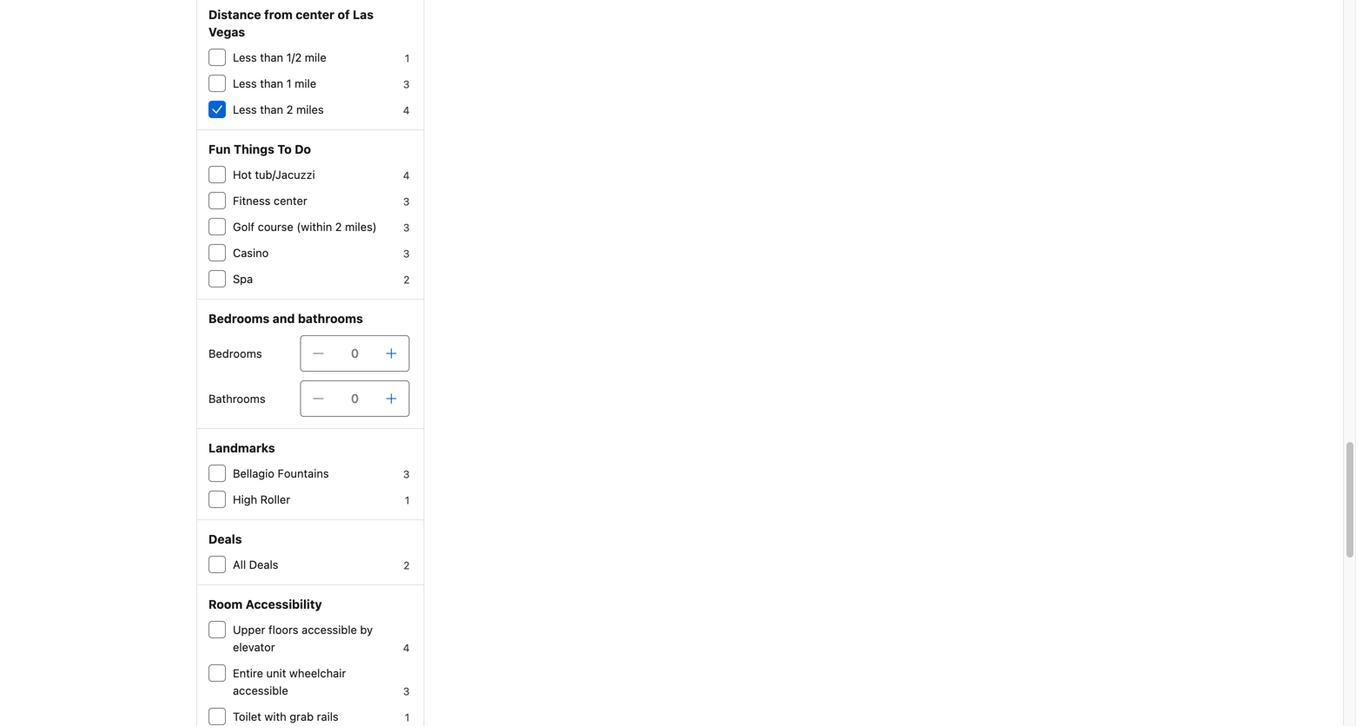 Task type: vqa. For each thing, say whether or not it's contained in the screenshot.
Casino 3
yes



Task type: locate. For each thing, give the bounding box(es) containing it.
bedrooms down spa
[[209, 312, 270, 326]]

1 vertical spatial 0
[[351, 391, 359, 406]]

course
[[258, 220, 294, 233]]

2 vertical spatial than
[[260, 103, 283, 116]]

4 3 from the top
[[403, 248, 410, 260]]

bellagio fountains
[[233, 467, 329, 480]]

0 vertical spatial bedrooms
[[209, 312, 270, 326]]

entire
[[233, 667, 263, 680]]

hot
[[233, 168, 252, 181]]

less for less than 1/2 mile
[[233, 51, 257, 64]]

1 horizontal spatial accessible
[[302, 623, 357, 636]]

1 vertical spatial mile
[[295, 77, 316, 90]]

deals up all
[[209, 532, 242, 547]]

distance from center of las vegas
[[209, 7, 374, 39]]

1/2
[[286, 51, 302, 64]]

6 3 from the top
[[403, 686, 410, 698]]

0 vertical spatial mile
[[305, 51, 327, 64]]

1 less from the top
[[233, 51, 257, 64]]

accessible
[[302, 623, 357, 636], [233, 684, 288, 697]]

3 3 from the top
[[403, 222, 410, 234]]

less than 1 mile
[[233, 77, 316, 90]]

all deals
[[233, 558, 278, 571]]

high roller
[[233, 493, 290, 506]]

0 vertical spatial less
[[233, 51, 257, 64]]

0 vertical spatial 0
[[351, 346, 359, 361]]

toilet
[[233, 710, 261, 723]]

1 vertical spatial center
[[274, 194, 307, 207]]

bedrooms for bedrooms
[[209, 347, 262, 360]]

0
[[351, 346, 359, 361], [351, 391, 359, 406]]

less for less than 1 mile
[[233, 77, 257, 90]]

1 for high roller
[[405, 494, 410, 507]]

center
[[296, 7, 335, 22], [274, 194, 307, 207]]

0 vertical spatial than
[[260, 51, 283, 64]]

0 vertical spatial deals
[[209, 532, 242, 547]]

than
[[260, 51, 283, 64], [260, 77, 283, 90], [260, 103, 283, 116]]

mile for less than 1/2 mile
[[305, 51, 327, 64]]

by
[[360, 623, 373, 636]]

than for 1/2
[[260, 51, 283, 64]]

2 vertical spatial less
[[233, 103, 257, 116]]

1 4 from the top
[[403, 104, 410, 116]]

less up the less than 2 miles
[[233, 77, 257, 90]]

0 for bathrooms
[[351, 391, 359, 406]]

mile
[[305, 51, 327, 64], [295, 77, 316, 90]]

things
[[234, 142, 274, 156]]

deals right all
[[249, 558, 278, 571]]

roller
[[260, 493, 290, 506]]

deals
[[209, 532, 242, 547], [249, 558, 278, 571]]

3 for fitness center
[[403, 196, 410, 208]]

than for 2
[[260, 103, 283, 116]]

2 less from the top
[[233, 77, 257, 90]]

elevator
[[233, 641, 275, 654]]

3 less from the top
[[233, 103, 257, 116]]

golf course (within 2 miles)
[[233, 220, 377, 233]]

bathrooms
[[298, 312, 363, 326]]

accessible inside upper floors accessible by elevator
[[302, 623, 357, 636]]

center left of
[[296, 7, 335, 22]]

less
[[233, 51, 257, 64], [233, 77, 257, 90], [233, 103, 257, 116]]

2 bedrooms from the top
[[209, 347, 262, 360]]

miles)
[[345, 220, 377, 233]]

1 than from the top
[[260, 51, 283, 64]]

than up the less than 2 miles
[[260, 77, 283, 90]]

accessible left by
[[302, 623, 357, 636]]

0 horizontal spatial deals
[[209, 532, 242, 547]]

2 4 from the top
[[403, 169, 410, 182]]

mile for less than 1 mile
[[295, 77, 316, 90]]

grab
[[290, 710, 314, 723]]

1 vertical spatial 4
[[403, 169, 410, 182]]

0 horizontal spatial accessible
[[233, 684, 288, 697]]

1 vertical spatial bedrooms
[[209, 347, 262, 360]]

bathrooms
[[209, 392, 266, 405]]

bedrooms up bathrooms
[[209, 347, 262, 360]]

1
[[405, 52, 410, 64], [286, 77, 292, 90], [405, 494, 410, 507], [405, 712, 410, 724]]

bedrooms and bathrooms
[[209, 312, 363, 326]]

3 than from the top
[[260, 103, 283, 116]]

1 0 from the top
[[351, 346, 359, 361]]

less down vegas
[[233, 51, 257, 64]]

than down less than 1 mile
[[260, 103, 283, 116]]

bedrooms
[[209, 312, 270, 326], [209, 347, 262, 360]]

5 3 from the top
[[403, 468, 410, 481]]

1 3 from the top
[[403, 78, 410, 90]]

center down tub/jacuzzi
[[274, 194, 307, 207]]

3 for golf course (within 2 miles)
[[403, 222, 410, 234]]

unit
[[266, 667, 286, 680]]

do
[[295, 142, 311, 156]]

accessible down entire
[[233, 684, 288, 697]]

1 vertical spatial deals
[[249, 558, 278, 571]]

casino
[[233, 246, 269, 259]]

fountains
[[278, 467, 329, 480]]

2 than from the top
[[260, 77, 283, 90]]

1 vertical spatial less
[[233, 77, 257, 90]]

las
[[353, 7, 374, 22]]

to
[[277, 142, 292, 156]]

2
[[286, 103, 293, 116], [335, 220, 342, 233], [403, 274, 410, 286], [403, 560, 410, 572]]

3
[[403, 78, 410, 90], [403, 196, 410, 208], [403, 222, 410, 234], [403, 248, 410, 260], [403, 468, 410, 481], [403, 686, 410, 698]]

1 bedrooms from the top
[[209, 312, 270, 326]]

mile right 1/2
[[305, 51, 327, 64]]

1 horizontal spatial deals
[[249, 558, 278, 571]]

2 vertical spatial 4
[[403, 642, 410, 654]]

1 vertical spatial accessible
[[233, 684, 288, 697]]

of
[[338, 7, 350, 22]]

1 vertical spatial than
[[260, 77, 283, 90]]

less down less than 1 mile
[[233, 103, 257, 116]]

4
[[403, 104, 410, 116], [403, 169, 410, 182], [403, 642, 410, 654]]

2 0 from the top
[[351, 391, 359, 406]]

than for 1
[[260, 77, 283, 90]]

than left 1/2
[[260, 51, 283, 64]]

mile up the miles
[[295, 77, 316, 90]]

0 vertical spatial accessible
[[302, 623, 357, 636]]

2 3 from the top
[[403, 196, 410, 208]]

0 vertical spatial center
[[296, 7, 335, 22]]

high
[[233, 493, 257, 506]]

landmarks
[[209, 441, 275, 455]]

0 vertical spatial 4
[[403, 104, 410, 116]]

3 4 from the top
[[403, 642, 410, 654]]



Task type: describe. For each thing, give the bounding box(es) containing it.
fitness
[[233, 194, 271, 207]]

entire unit wheelchair accessible
[[233, 667, 346, 697]]

bellagio
[[233, 467, 275, 480]]

upper floors accessible by elevator
[[233, 623, 373, 654]]

tub/jacuzzi
[[255, 168, 315, 181]]

3 for bellagio fountains
[[403, 468, 410, 481]]

spa
[[233, 272, 253, 285]]

1 for toilet with grab rails
[[405, 712, 410, 724]]

4 for fun things to do
[[403, 169, 410, 182]]

all
[[233, 558, 246, 571]]

center inside distance from center of las vegas
[[296, 7, 335, 22]]

upper
[[233, 623, 265, 636]]

3 for casino
[[403, 248, 410, 260]]

room accessibility
[[209, 597, 322, 612]]

golf
[[233, 220, 255, 233]]

rails
[[317, 710, 339, 723]]

less than 1/2 mile
[[233, 51, 327, 64]]

floors
[[269, 623, 299, 636]]

distance
[[209, 7, 261, 22]]

vegas
[[209, 25, 245, 39]]

accessibility
[[246, 597, 322, 612]]

0 for bedrooms
[[351, 346, 359, 361]]

hot tub/jacuzzi
[[233, 168, 315, 181]]

fun
[[209, 142, 231, 156]]

toilet with grab rails
[[233, 710, 339, 723]]

with
[[265, 710, 287, 723]]

bedrooms for bedrooms and bathrooms
[[209, 312, 270, 326]]

3 for less than 1 mile
[[403, 78, 410, 90]]

less than 2 miles
[[233, 103, 324, 116]]

4 for room accessibility
[[403, 642, 410, 654]]

(within
[[297, 220, 332, 233]]

less for less than 2 miles
[[233, 103, 257, 116]]

miles
[[296, 103, 324, 116]]

accessible inside entire unit wheelchair accessible
[[233, 684, 288, 697]]

room
[[209, 597, 243, 612]]

from
[[264, 7, 293, 22]]

1 for less than 1/2 mile
[[405, 52, 410, 64]]

and
[[273, 312, 295, 326]]

3 for entire unit wheelchair accessible
[[403, 686, 410, 698]]

fun things to do
[[209, 142, 311, 156]]

fitness center
[[233, 194, 307, 207]]

wheelchair
[[289, 667, 346, 680]]



